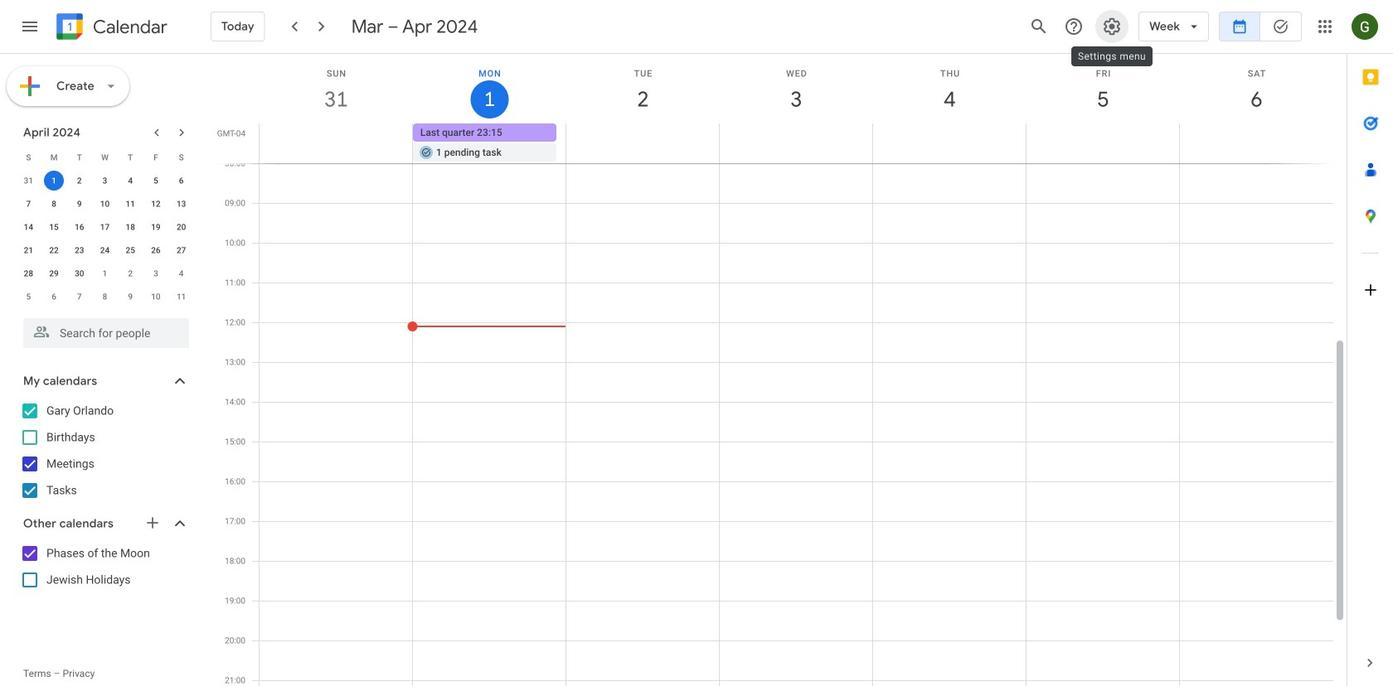 Task type: describe. For each thing, give the bounding box(es) containing it.
add other calendars image
[[144, 515, 161, 532]]

22 element
[[44, 241, 64, 261]]

5 element
[[146, 171, 166, 191]]

1, today element
[[44, 171, 64, 191]]

may 9 element
[[120, 287, 140, 307]]

may 11 element
[[171, 287, 191, 307]]

16 element
[[70, 217, 89, 237]]

24 element
[[95, 241, 115, 261]]

20 element
[[171, 217, 191, 237]]

other calendars list
[[3, 541, 206, 594]]

Search for people text field
[[33, 319, 179, 348]]

may 1 element
[[95, 264, 115, 284]]

27 element
[[171, 241, 191, 261]]

may 2 element
[[120, 264, 140, 284]]

8 element
[[44, 194, 64, 214]]

23 element
[[70, 241, 89, 261]]

settings menu image
[[1103, 17, 1123, 37]]

4 element
[[120, 171, 140, 191]]

may 8 element
[[95, 287, 115, 307]]

may 10 element
[[146, 287, 166, 307]]

3 element
[[95, 171, 115, 191]]

9 element
[[70, 194, 89, 214]]

12 element
[[146, 194, 166, 214]]

may 4 element
[[171, 264, 191, 284]]

29 element
[[44, 264, 64, 284]]

15 element
[[44, 217, 64, 237]]

main drawer image
[[20, 17, 40, 37]]



Task type: vqa. For each thing, say whether or not it's contained in the screenshot.
March 31 element
yes



Task type: locate. For each thing, give the bounding box(es) containing it.
18 element
[[120, 217, 140, 237]]

30 element
[[70, 264, 89, 284]]

may 7 element
[[70, 287, 89, 307]]

heading inside the calendar element
[[90, 17, 167, 37]]

cell
[[260, 124, 413, 163], [413, 124, 567, 163], [566, 124, 720, 163], [720, 124, 873, 163], [873, 124, 1027, 163], [1027, 124, 1180, 163], [1180, 124, 1333, 163], [41, 169, 67, 192]]

26 element
[[146, 241, 166, 261]]

14 element
[[19, 217, 38, 237]]

heading
[[90, 17, 167, 37]]

13 element
[[171, 194, 191, 214]]

cell inside april 2024 grid
[[41, 169, 67, 192]]

17 element
[[95, 217, 115, 237]]

28 element
[[19, 264, 38, 284]]

10 element
[[95, 194, 115, 214]]

may 3 element
[[146, 264, 166, 284]]

march 31 element
[[19, 171, 38, 191]]

grid
[[212, 54, 1347, 687]]

may 6 element
[[44, 287, 64, 307]]

19 element
[[146, 217, 166, 237]]

april 2024 grid
[[16, 146, 194, 309]]

6 element
[[171, 171, 191, 191]]

may 5 element
[[19, 287, 38, 307]]

my calendars list
[[3, 398, 206, 504]]

None search field
[[0, 312, 206, 348]]

25 element
[[120, 241, 140, 261]]

row group
[[16, 169, 194, 309]]

7 element
[[19, 194, 38, 214]]

calendar element
[[53, 10, 167, 46]]

tab list
[[1348, 54, 1394, 641]]

2 element
[[70, 171, 89, 191]]

row
[[252, 124, 1347, 163], [16, 146, 194, 169], [16, 169, 194, 192], [16, 192, 194, 216], [16, 216, 194, 239], [16, 239, 194, 262], [16, 262, 194, 285], [16, 285, 194, 309]]

11 element
[[120, 194, 140, 214]]

21 element
[[19, 241, 38, 261]]



